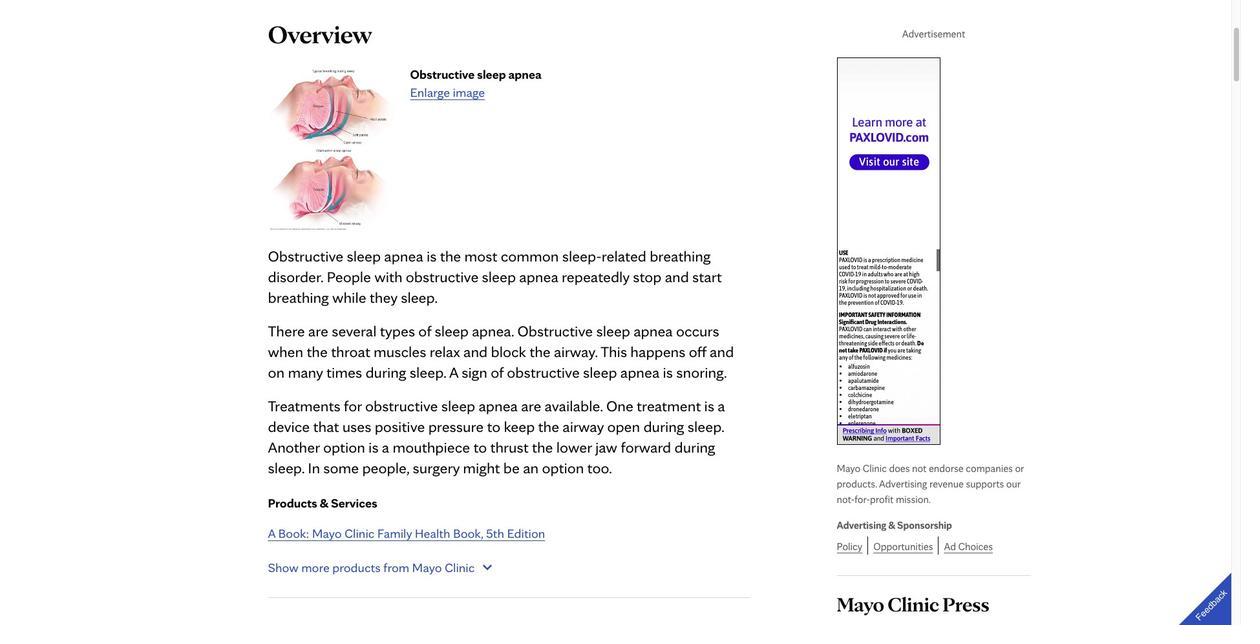 Task type: describe. For each thing, give the bounding box(es) containing it.
treatments for obstructive sleep apnea are available. one treatment is a device that uses positive pressure to keep the airway open during sleep. another option is a mouthpiece to thrust the lower jaw forward during sleep. in some people, surgery might be an option too.
[[268, 397, 725, 478]]

show more products from mayo clinic button
[[268, 559, 494, 577]]

there are several types of sleep apnea. obstructive sleep apnea occurs when the throat muscles relax and block the airway. this happens off and on many times during sleep. a sign of obstructive sleep apnea is snoring.
[[268, 322, 734, 382]]

and inside obstructive sleep apnea is the most common sleep-related breathing disorder. people with obstructive sleep apnea repeatedly stop and start breathing while they sleep.
[[665, 267, 689, 286]]

mayo clinic does not endorse companies or products. advertising revenue supports our not-for-profit mission.
[[837, 463, 1024, 506]]

2 horizontal spatial and
[[710, 342, 734, 361]]

2 vertical spatial during
[[674, 438, 715, 457]]

services
[[331, 496, 377, 511]]

stop
[[633, 267, 662, 286]]

related
[[602, 247, 646, 266]]

supports
[[966, 478, 1004, 491]]

they
[[370, 288, 397, 307]]

obstructive sleep apnea is the most common sleep-related breathing disorder. people with obstructive sleep apnea repeatedly stop and start breathing while they sleep.
[[268, 247, 722, 307]]

another
[[268, 438, 320, 457]]

when
[[268, 342, 303, 361]]

obstructive for obstructive sleep apnea enlarge image
[[410, 67, 475, 82]]

common
[[501, 247, 559, 266]]

5th
[[486, 526, 504, 542]]

sleep up relax
[[435, 322, 469, 341]]

the up many
[[307, 342, 328, 361]]

some
[[323, 459, 359, 478]]

products.
[[837, 478, 877, 491]]

muscles
[[374, 342, 426, 361]]

products & services
[[268, 496, 377, 511]]

endorse
[[929, 463, 964, 475]]

is up the people,
[[368, 438, 379, 457]]

advertising inside 'mayo clinic does not endorse companies or products. advertising revenue supports our not-for-profit mission.'
[[879, 478, 927, 491]]

open
[[607, 417, 640, 436]]

revenue
[[929, 478, 964, 491]]

times
[[326, 363, 362, 382]]

this
[[601, 342, 627, 361]]

disorder.
[[268, 267, 323, 286]]

book:
[[278, 526, 309, 542]]

1 vertical spatial a
[[268, 526, 275, 542]]

relax
[[430, 342, 460, 361]]

for
[[344, 397, 362, 416]]

obstructive inside there are several types of sleep apnea. obstructive sleep apnea occurs when the throat muscles relax and block the airway. this happens off and on many times during sleep. a sign of obstructive sleep apnea is snoring.
[[517, 322, 593, 341]]

0 horizontal spatial a
[[382, 438, 389, 457]]

0 vertical spatial to
[[487, 417, 500, 436]]

0 vertical spatial a
[[718, 397, 725, 416]]

is inside there are several types of sleep apnea. obstructive sleep apnea occurs when the throat muscles relax and block the airway. this happens off and on many times during sleep. a sign of obstructive sleep apnea is snoring.
[[663, 363, 673, 382]]

health
[[415, 526, 450, 542]]

choices
[[958, 541, 993, 553]]

one
[[606, 397, 633, 416]]

ad
[[944, 541, 956, 553]]

in
[[308, 459, 320, 478]]

surgery
[[413, 459, 460, 478]]

available.
[[545, 397, 603, 416]]

0 vertical spatial breathing
[[650, 247, 711, 266]]

1 vertical spatial during
[[643, 417, 684, 436]]

obstructive inside 'treatments for obstructive sleep apnea are available. one treatment is a device that uses positive pressure to keep the airway open during sleep. another option is a mouthpiece to thrust the lower jaw forward during sleep. in some people, surgery might be an option too.'
[[365, 397, 438, 416]]

profit
[[870, 494, 894, 506]]

during inside there are several types of sleep apnea. obstructive sleep apnea occurs when the throat muscles relax and block the airway. this happens off and on many times during sleep. a sign of obstructive sleep apnea is snoring.
[[365, 363, 406, 382]]

for-
[[854, 494, 870, 506]]

types
[[380, 322, 415, 341]]

the right block
[[530, 342, 551, 361]]

a book: mayo clinic family health book, 5th edition
[[268, 526, 545, 542]]

is down snoring. on the bottom of the page
[[704, 397, 714, 416]]

sleep. down another
[[268, 459, 305, 478]]

opportunities
[[873, 541, 933, 553]]

sleep-
[[562, 247, 602, 266]]

obstructive inside obstructive sleep apnea is the most common sleep-related breathing disorder. people with obstructive sleep apnea repeatedly stop and start breathing while they sleep.
[[406, 267, 479, 286]]

advertisement
[[902, 28, 965, 40]]

sleep down this
[[583, 363, 617, 382]]

not
[[912, 463, 927, 475]]

the right keep
[[538, 417, 559, 436]]

uses
[[342, 417, 371, 436]]

block
[[491, 342, 526, 361]]

be
[[503, 459, 520, 478]]

mayo down products & services
[[312, 526, 342, 542]]

more
[[301, 560, 330, 576]]

0 horizontal spatial breathing
[[268, 288, 329, 307]]

edition
[[507, 526, 545, 542]]

products
[[268, 496, 317, 511]]

feedback button
[[1168, 562, 1241, 626]]

thrust
[[490, 438, 529, 457]]

image
[[453, 85, 485, 100]]

opportunities link
[[873, 541, 933, 553]]

policy
[[837, 541, 862, 553]]

mayo clinic press
[[837, 592, 989, 617]]

mayo down policy
[[837, 592, 884, 617]]

sleep inside 'treatments for obstructive sleep apnea are available. one treatment is a device that uses positive pressure to keep the airway open during sleep. another option is a mouthpiece to thrust the lower jaw forward during sleep. in some people, surgery might be an option too.'
[[441, 397, 475, 416]]

while
[[332, 288, 366, 307]]

sleep inside 'obstructive sleep apnea enlarge image'
[[477, 67, 506, 82]]

our
[[1006, 478, 1020, 491]]

people
[[327, 267, 371, 286]]

a book: mayo clinic family health book, 5th edition link
[[268, 526, 545, 542]]

happens
[[630, 342, 685, 361]]

the up 'an'
[[532, 438, 553, 457]]

treatments
[[268, 397, 340, 416]]

press
[[942, 592, 989, 617]]

1 vertical spatial to
[[473, 438, 487, 457]]

0 horizontal spatial of
[[418, 322, 431, 341]]

jaw
[[595, 438, 617, 457]]

the inside obstructive sleep apnea is the most common sleep-related breathing disorder. people with obstructive sleep apnea repeatedly stop and start breathing while they sleep.
[[440, 247, 461, 266]]

0 vertical spatial option
[[323, 438, 365, 457]]

clinic down services
[[344, 526, 375, 542]]

most
[[464, 247, 497, 266]]

advertisement region
[[837, 58, 1031, 446]]

clinic left the press
[[888, 592, 939, 617]]

mayo inside 'button'
[[412, 560, 442, 576]]



Task type: locate. For each thing, give the bounding box(es) containing it.
a up the people,
[[382, 438, 389, 457]]

or
[[1015, 463, 1024, 475]]

does
[[889, 463, 910, 475]]

throat
[[331, 342, 370, 361]]

from
[[383, 560, 409, 576]]

obstructive up disorder.
[[268, 247, 343, 266]]

1 horizontal spatial and
[[665, 267, 689, 286]]

1 horizontal spatial a
[[718, 397, 725, 416]]

a
[[449, 363, 458, 382], [268, 526, 275, 542]]

lower
[[556, 438, 592, 457]]

0 vertical spatial of
[[418, 322, 431, 341]]

sleep down most
[[482, 267, 516, 286]]

sleep
[[477, 67, 506, 82], [347, 247, 381, 266], [482, 267, 516, 286], [435, 322, 469, 341], [596, 322, 630, 341], [583, 363, 617, 382], [441, 397, 475, 416]]

option up some
[[323, 438, 365, 457]]

obstructive inside 'obstructive sleep apnea enlarge image'
[[410, 67, 475, 82]]

is down happens
[[663, 363, 673, 382]]

an open airway during typical breathing during sleep and a blocked airway in someone who has obstructive sleep apnea. image
[[268, 65, 395, 231]]

mayo up products.
[[837, 463, 860, 475]]

that
[[313, 417, 339, 436]]

to
[[487, 417, 500, 436], [473, 438, 487, 457]]

1 horizontal spatial breathing
[[650, 247, 711, 266]]

advertising & sponsorship
[[837, 520, 952, 532]]

policy link
[[837, 541, 862, 553]]

of right types
[[418, 322, 431, 341]]

obstructive up airway.
[[517, 322, 593, 341]]

option down lower at the left of page
[[542, 459, 584, 478]]

pressure
[[428, 417, 484, 436]]

forward
[[621, 438, 671, 457]]

off
[[689, 342, 706, 361]]

on
[[268, 363, 284, 382]]

sign
[[462, 363, 487, 382]]

many
[[288, 363, 323, 382]]

people,
[[362, 459, 409, 478]]

clinic inside 'button'
[[445, 560, 475, 576]]

a down snoring. on the bottom of the page
[[718, 397, 725, 416]]

1 vertical spatial breathing
[[268, 288, 329, 307]]

show
[[268, 560, 298, 576]]

2 vertical spatial obstructive
[[365, 397, 438, 416]]

mission.
[[896, 494, 931, 506]]

1 horizontal spatial option
[[542, 459, 584, 478]]

2 vertical spatial obstructive
[[517, 322, 593, 341]]

airway
[[563, 417, 604, 436]]

advertising down does in the right of the page
[[879, 478, 927, 491]]

1 vertical spatial obstructive
[[268, 247, 343, 266]]

family
[[377, 526, 412, 542]]

and right the off
[[710, 342, 734, 361]]

are right there
[[308, 322, 328, 341]]

1 vertical spatial obstructive
[[507, 363, 580, 382]]

2 horizontal spatial obstructive
[[517, 322, 593, 341]]

of
[[418, 322, 431, 341], [491, 363, 504, 382]]

0 horizontal spatial &
[[320, 496, 328, 511]]

a inside there are several types of sleep apnea. obstructive sleep apnea occurs when the throat muscles relax and block the airway. this happens off and on many times during sleep. a sign of obstructive sleep apnea is snoring.
[[449, 363, 458, 382]]

breathing up start
[[650, 247, 711, 266]]

several
[[332, 322, 377, 341]]

and up sign
[[463, 342, 488, 361]]

& up opportunities link at the right
[[888, 520, 895, 532]]

0 vertical spatial &
[[320, 496, 328, 511]]

mouthpiece
[[393, 438, 470, 457]]

1 vertical spatial a
[[382, 438, 389, 457]]

1 vertical spatial advertising
[[837, 520, 886, 532]]

feedback
[[1194, 588, 1229, 623]]

clinic inside 'mayo clinic does not endorse companies or products. advertising revenue supports our not-for-profit mission.'
[[863, 463, 887, 475]]

option
[[323, 438, 365, 457], [542, 459, 584, 478]]

is inside obstructive sleep apnea is the most common sleep-related breathing disorder. people with obstructive sleep apnea repeatedly stop and start breathing while they sleep.
[[427, 247, 437, 266]]

and right stop
[[665, 267, 689, 286]]

0 horizontal spatial and
[[463, 342, 488, 361]]

repeatedly
[[562, 267, 630, 286]]

clinic down book,
[[445, 560, 475, 576]]

obstructive inside obstructive sleep apnea is the most common sleep-related breathing disorder. people with obstructive sleep apnea repeatedly stop and start breathing while they sleep.
[[268, 247, 343, 266]]

0 vertical spatial advertising
[[879, 478, 927, 491]]

book,
[[453, 526, 483, 542]]

0 vertical spatial obstructive
[[406, 267, 479, 286]]

enlarge
[[410, 85, 450, 100]]

device
[[268, 417, 310, 436]]

obstructive down most
[[406, 267, 479, 286]]

a left sign
[[449, 363, 458, 382]]

sleep up image
[[477, 67, 506, 82]]

1 vertical spatial &
[[888, 520, 895, 532]]

companies
[[966, 463, 1013, 475]]

to up might
[[473, 438, 487, 457]]

0 vertical spatial during
[[365, 363, 406, 382]]

apnea
[[508, 67, 542, 82], [384, 247, 423, 266], [519, 267, 558, 286], [634, 322, 673, 341], [620, 363, 659, 382], [479, 397, 518, 416]]

obstructive down airway.
[[507, 363, 580, 382]]

sleep up pressure
[[441, 397, 475, 416]]

mayo right from
[[412, 560, 442, 576]]

with
[[374, 267, 402, 286]]

& left services
[[320, 496, 328, 511]]

sleep. down treatment in the bottom of the page
[[688, 417, 724, 436]]

airway.
[[554, 342, 598, 361]]

overview
[[268, 19, 372, 50]]

of right sign
[[491, 363, 504, 382]]

sleep. inside there are several types of sleep apnea. obstructive sleep apnea occurs when the throat muscles relax and block the airway. this happens off and on many times during sleep. a sign of obstructive sleep apnea is snoring.
[[410, 363, 446, 382]]

ad choices
[[944, 541, 993, 553]]

0 vertical spatial are
[[308, 322, 328, 341]]

clinic
[[863, 463, 887, 475], [344, 526, 375, 542], [445, 560, 475, 576], [888, 592, 939, 617]]

obstructive up enlarge
[[410, 67, 475, 82]]

products
[[332, 560, 381, 576]]

sleep up people
[[347, 247, 381, 266]]

sleep. down relax
[[410, 363, 446, 382]]

sleep. right they
[[401, 288, 438, 307]]

is left most
[[427, 247, 437, 266]]

1 horizontal spatial &
[[888, 520, 895, 532]]

an
[[523, 459, 539, 478]]

& for advertising
[[888, 520, 895, 532]]

breathing down disorder.
[[268, 288, 329, 307]]

apnea inside 'obstructive sleep apnea enlarge image'
[[508, 67, 542, 82]]

sleep up this
[[596, 322, 630, 341]]

sleep.
[[401, 288, 438, 307], [410, 363, 446, 382], [688, 417, 724, 436], [268, 459, 305, 478]]

the left most
[[440, 247, 461, 266]]

positive
[[375, 417, 425, 436]]

apnea inside 'treatments for obstructive sleep apnea are available. one treatment is a device that uses positive pressure to keep the airway open during sleep. another option is a mouthpiece to thrust the lower jaw forward during sleep. in some people, surgery might be an option too.'
[[479, 397, 518, 416]]

1 vertical spatial option
[[542, 459, 584, 478]]

0 horizontal spatial a
[[268, 526, 275, 542]]

0 horizontal spatial are
[[308, 322, 328, 341]]

1 horizontal spatial obstructive
[[410, 67, 475, 82]]

occurs
[[676, 322, 719, 341]]

1 vertical spatial are
[[521, 397, 541, 416]]

0 vertical spatial a
[[449, 363, 458, 382]]

mayo
[[837, 463, 860, 475], [312, 526, 342, 542], [412, 560, 442, 576], [837, 592, 884, 617]]

to left keep
[[487, 417, 500, 436]]

0 horizontal spatial option
[[323, 438, 365, 457]]

obstructive inside there are several types of sleep apnea. obstructive sleep apnea occurs when the throat muscles relax and block the airway. this happens off and on many times during sleep. a sign of obstructive sleep apnea is snoring.
[[507, 363, 580, 382]]

0 horizontal spatial obstructive
[[268, 247, 343, 266]]

clinic up products.
[[863, 463, 887, 475]]

obstructive up positive
[[365, 397, 438, 416]]

might
[[463, 459, 500, 478]]

apnea.
[[472, 322, 514, 341]]

during
[[365, 363, 406, 382], [643, 417, 684, 436], [674, 438, 715, 457]]

& for products
[[320, 496, 328, 511]]

mayo inside 'mayo clinic does not endorse companies or products. advertising revenue supports our not-for-profit mission.'
[[837, 463, 860, 475]]

is
[[427, 247, 437, 266], [663, 363, 673, 382], [704, 397, 714, 416], [368, 438, 379, 457]]

keep
[[504, 417, 535, 436]]

obstructive for obstructive sleep apnea is the most common sleep-related breathing disorder. people with obstructive sleep apnea repeatedly stop and start breathing while they sleep.
[[268, 247, 343, 266]]

1 horizontal spatial are
[[521, 397, 541, 416]]

obstructive sleep apnea enlarge image
[[410, 67, 542, 100]]

there
[[268, 322, 305, 341]]

advertising
[[879, 478, 927, 491], [837, 520, 886, 532]]

advertising up policy
[[837, 520, 886, 532]]

1 horizontal spatial a
[[449, 363, 458, 382]]

a
[[718, 397, 725, 416], [382, 438, 389, 457]]

0 vertical spatial obstructive
[[410, 67, 475, 82]]

obstructive
[[410, 67, 475, 82], [268, 247, 343, 266], [517, 322, 593, 341]]

are
[[308, 322, 328, 341], [521, 397, 541, 416]]

sleep. inside obstructive sleep apnea is the most common sleep-related breathing disorder. people with obstructive sleep apnea repeatedly stop and start breathing while they sleep.
[[401, 288, 438, 307]]

too.
[[587, 459, 612, 478]]

show more products from mayo clinic
[[268, 560, 475, 576]]

1 horizontal spatial of
[[491, 363, 504, 382]]

snoring.
[[676, 363, 727, 382]]

treatment
[[637, 397, 701, 416]]

sponsorship
[[897, 520, 952, 532]]

are inside there are several types of sleep apnea. obstructive sleep apnea occurs when the throat muscles relax and block the airway. this happens off and on many times during sleep. a sign of obstructive sleep apnea is snoring.
[[308, 322, 328, 341]]

and
[[665, 267, 689, 286], [463, 342, 488, 361], [710, 342, 734, 361]]

start
[[692, 267, 722, 286]]

ad choices link
[[944, 541, 993, 553]]

are up keep
[[521, 397, 541, 416]]

a left book:
[[268, 526, 275, 542]]

are inside 'treatments for obstructive sleep apnea are available. one treatment is a device that uses positive pressure to keep the airway open during sleep. another option is a mouthpiece to thrust the lower jaw forward during sleep. in some people, surgery might be an option too.'
[[521, 397, 541, 416]]

breathing
[[650, 247, 711, 266], [268, 288, 329, 307]]

1 vertical spatial of
[[491, 363, 504, 382]]



Task type: vqa. For each thing, say whether or not it's contained in the screenshot.
supports
yes



